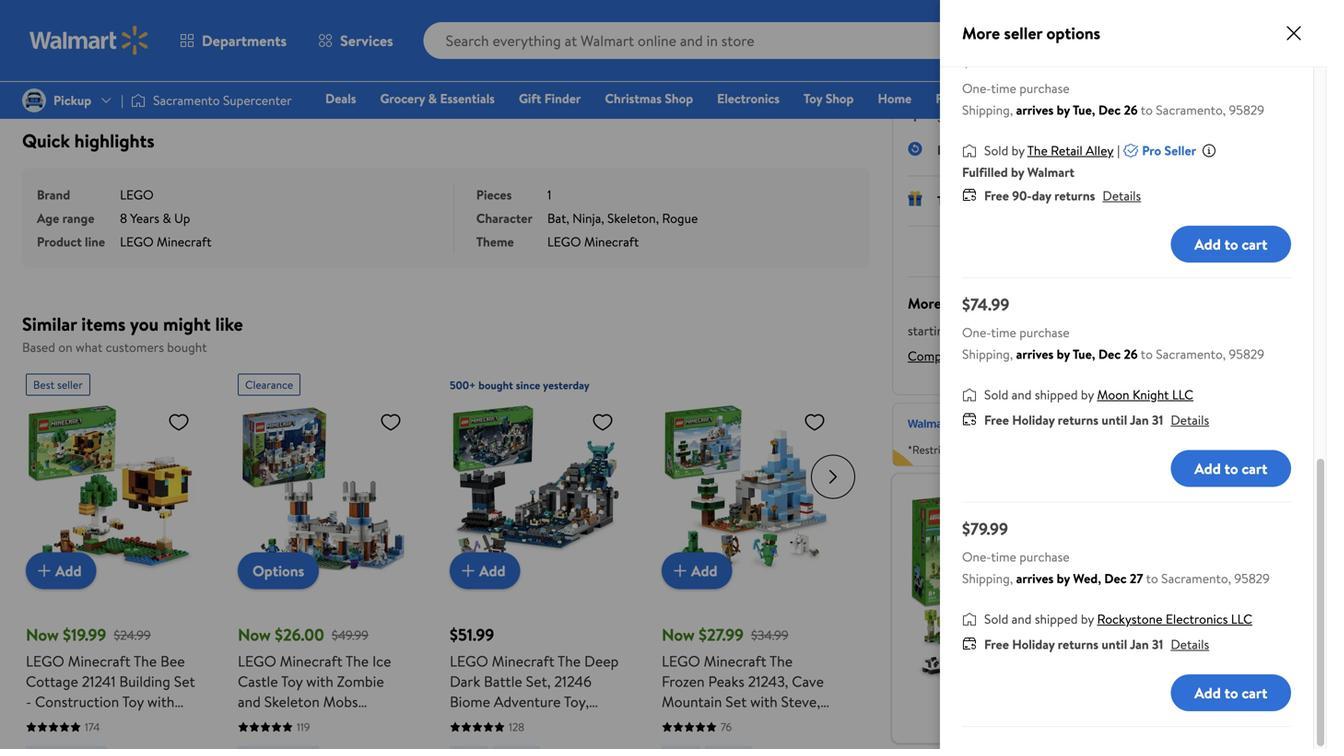 Task type: vqa. For each thing, say whether or not it's contained in the screenshot.
LEGO Minecraft The Training Grounds House Building Set, 21183 Cave Toy - image 5 of 8
yes



Task type: describe. For each thing, give the bounding box(es) containing it.
add to cart button for moon knight llc
[[1172, 450, 1292, 487]]

quick highlights
[[22, 128, 155, 154]]

the inside now $19.99 $24.99 lego minecraft the bee cottage 21241 building set - construction toy with buildable house, farm, baby zombie, and an
[[134, 651, 157, 672]]

add to favorites list, lego minecraft the bee cottage 21241 building set - construction toy with buildable house, farm, baby zombie, and animal figures, game inspired birthday gift idea for boys and girls ages 8 image
[[168, 411, 190, 434]]

lego minecraft the training grounds house building set, 21183 cave toy - image 5 of 8 image
[[31, 0, 139, 74]]

1 arrives from the top
[[1017, 101, 1054, 119]]

by inside one-time purchase shipping, arrives by wed, dec 27 to sacramento, 95829
[[1057, 570, 1071, 588]]

zombie
[[337, 672, 384, 692]]

seller for more seller options (5) starting from $68.95 compare all sellers
[[946, 293, 980, 313]]

wed,
[[1074, 570, 1102, 588]]

cart for sold and shipped by rockystone electronics llc
[[1242, 683, 1268, 703]]

peaks
[[709, 672, 745, 692]]

now $19.99 $24.99 lego minecraft the bee cottage 21241 building set - construction toy with buildable house, farm, baby zombie, and an
[[26, 624, 195, 750]]

set inside now $27.99 $34.99 lego minecraft the frozen peaks 21243, cave mountain set with steve, creeper, goat figures & accessories, icy biome
[[726, 692, 747, 712]]

the inside the lego minecraft the panda haven toy house with animals 21245
[[1212, 538, 1232, 556]]

one-time purchase shipping, arrives by tue, dec 26 to sacramento, 95829 for add to cart button associated with moon knight llc
[[963, 324, 1265, 363]]

deals link
[[317, 89, 365, 108]]

goat
[[721, 712, 753, 733]]

tue, for third add to cart button from the bottom
[[1073, 101, 1096, 119]]

lego age range
[[37, 186, 154, 227]]

since
[[516, 378, 541, 393]]

to inside one-time purchase shipping, arrives by wed, dec 27 to sacramento, 95829
[[1147, 570, 1159, 588]]

and inside now $19.99 $24.99 lego minecraft the bee cottage 21241 building set - construction toy with buildable house, farm, baby zombie, and an
[[115, 733, 138, 750]]

lego minecraft the frozen peaks 21243, cave mountain set with steve, creeper, goat figures & accessories, icy biome toy for kids age 8 plus years old image
[[662, 403, 834, 575]]

0 vertical spatial electronics
[[718, 89, 780, 107]]

add to cart image for lego minecraft the bee cottage 21241 building set - construction toy with buildable house, farm, baby zombie, and animal figures, game inspired birthday gift idea for boys and girls ages 8 image
[[33, 560, 55, 582]]

one- for sold and shipped by rockystone electronics llc
[[963, 548, 992, 566]]

minecraft down up
[[157, 233, 212, 251]]

2 horizontal spatial day
[[1137, 658, 1153, 674]]

17 button
[[1254, 18, 1315, 63]]

90- for details button underneath '|'
[[1013, 187, 1032, 205]]

time for sold and shipped by moon knight llc
[[992, 324, 1017, 342]]

gift for gift cards
[[1003, 89, 1025, 107]]

you
[[130, 311, 159, 337]]

one-time purchase shipping, arrives by tue, dec 26 to sacramento, 95829 for third add to cart button from the bottom
[[963, 79, 1265, 119]]

compare all sellers button
[[908, 347, 1014, 365]]

free for details button under moon knight llc link
[[985, 411, 1010, 429]]

debit
[[1187, 89, 1218, 107]]

shop for toy shop
[[826, 89, 854, 107]]

lego minecraft the panda haven toy house with animals 21245 image
[[907, 489, 1103, 685]]

retail
[[1051, 142, 1083, 160]]

shipping inside banner
[[1079, 412, 1127, 430]]

more seller options dialog
[[941, 0, 1328, 750]]

product
[[37, 233, 82, 251]]

mobs
[[323, 692, 358, 712]]

change button
[[1025, 36, 1068, 54]]

add to cart for rockystone electronics llc
[[1195, 683, 1268, 703]]

1 one- from the top
[[963, 79, 992, 97]]

gifting made easy image
[[908, 191, 923, 206]]

frozen
[[662, 672, 705, 692]]

one debit link
[[1148, 89, 1227, 108]]

essentials
[[440, 89, 495, 107]]

more seller options (5) starting from $68.95 compare all sellers
[[908, 293, 1053, 365]]

deals
[[326, 89, 356, 107]]

options link
[[238, 553, 319, 590]]

biome
[[450, 692, 491, 712]]

21245
[[1118, 576, 1150, 594]]

haven
[[1118, 557, 1153, 575]]

sold for sold and shipped by walmart.com
[[938, 108, 962, 126]]

steve,
[[782, 692, 821, 712]]

gift inside "now $26.00 $49.99 lego minecraft the ice castle toy with zombie and skeleton mobs figures, 21186 birthday gift idea for kids, boys"
[[238, 733, 263, 750]]

what
[[76, 338, 103, 356]]

dec inside sacramento, 95829 change arrives by thu, dec 21
[[982, 62, 1001, 77]]

home
[[878, 89, 912, 107]]

add button for the "lego minecraft the deep dark battle set, 21246 biome adventure toy, ancient city with warden figure, exploding tower & treasure chest, for kids ages 8 years old and up" image
[[450, 553, 521, 590]]

product group containing now $26.00
[[238, 367, 409, 750]]

like
[[215, 311, 243, 337]]

add to registry
[[1171, 243, 1255, 261]]

more
[[1110, 192, 1139, 210]]

toy right electronics link
[[804, 89, 823, 107]]

rogue
[[662, 209, 698, 227]]

registry link
[[1077, 89, 1140, 108]]

minecraft inside now $19.99 $24.99 lego minecraft the bee cottage 21241 building set - construction toy with buildable house, farm, baby zombie, and an
[[68, 651, 131, 672]]

electronics inside more seller options dialog
[[1166, 610, 1229, 628]]

walmart
[[1028, 163, 1075, 181]]

registry
[[1212, 243, 1255, 261]]

shipped for rockystone
[[1035, 610, 1078, 628]]

shipping, for sold and shipped by rockystone electronics llc
[[963, 570, 1014, 588]]

Search search field
[[424, 22, 1014, 59]]

$51.99
[[450, 624, 494, 647]]

sold by the retail alley
[[985, 142, 1114, 160]]

figures,
[[238, 712, 288, 733]]

free for details button under "rockystone electronics llc" link
[[985, 636, 1010, 654]]

bat,
[[548, 209, 570, 227]]

product group containing $51.99
[[450, 367, 622, 750]]

learn more button
[[1076, 192, 1139, 210]]

lego down "bat,"
[[548, 233, 581, 251]]

1
[[548, 186, 552, 204]]

1 add to cart from the top
[[1195, 234, 1268, 254]]

this item is gift eligible learn more
[[938, 192, 1139, 210]]

icy
[[744, 733, 762, 750]]

pro seller
[[1143, 142, 1197, 160]]

*restrictions apply
[[908, 442, 998, 458]]

christmas
[[605, 89, 662, 107]]

until for rockystone
[[1102, 636, 1128, 654]]

battle
[[484, 672, 523, 692]]

details button up walmart
[[1056, 141, 1095, 159]]

best seller
[[33, 377, 83, 393]]

one- for sold and shipped by moon knight llc
[[963, 324, 992, 342]]

home link
[[870, 89, 920, 108]]

farm,
[[135, 712, 171, 733]]

lego minecraft for ninja,
[[548, 233, 639, 251]]

21246
[[554, 672, 592, 692]]

one
[[1156, 89, 1184, 107]]

sold for sold and shipped by moon knight llc
[[985, 386, 1009, 404]]

age
[[37, 209, 59, 227]]

walmart+
[[1242, 89, 1297, 107]]

arrives for sold and shipped by rockystone electronics llc
[[1017, 570, 1054, 588]]

change
[[1025, 36, 1068, 54]]

thu,
[[959, 62, 980, 77]]

1 add to cart button from the top
[[1172, 226, 1292, 263]]

26 for third add to cart button from the bottom
[[1124, 101, 1138, 119]]

cards
[[1029, 89, 1061, 107]]

fashion
[[936, 89, 979, 107]]

fashion link
[[928, 89, 987, 108]]

adventure
[[494, 692, 561, 712]]

lego inside now $27.99 $34.99 lego minecraft the frozen peaks 21243, cave mountain set with steve, creeper, goat figures & accessories, icy biome
[[662, 651, 701, 672]]

walmart image
[[30, 26, 149, 55]]

finder
[[545, 89, 581, 107]]

$34.99
[[752, 626, 789, 644]]

sponsored
[[1118, 489, 1168, 505]]

$27.99
[[699, 624, 744, 647]]

minecraft down skeleton,
[[584, 233, 639, 251]]

$51.99 lego minecraft the deep dark battle set, 21246 biome adventure toy, ancient city with warden figure, exploding tow
[[450, 624, 619, 750]]

best
[[33, 377, 55, 393]]

options for more seller options
[[1047, 22, 1101, 45]]

with inside now $27.99 $34.99 lego minecraft the frozen peaks 21243, cave mountain set with steve, creeper, goat figures & accessories, icy biome
[[751, 692, 778, 712]]

returns down walmart
[[1055, 187, 1096, 205]]

add button for lego minecraft the bee cottage 21241 building set - construction toy with buildable house, farm, baby zombie, and animal figures, game inspired birthday gift idea for boys and girls ages 8 image
[[26, 553, 96, 590]]

moon knight llc link
[[1098, 386, 1194, 404]]

sold for sold by the retail alley
[[985, 142, 1009, 160]]

sacramento, for add to cart button for rockystone electronics llc
[[1162, 570, 1232, 588]]

minecraft inside "now $26.00 $49.99 lego minecraft the ice castle toy with zombie and skeleton mobs figures, 21186 birthday gift idea for kids, boys"
[[280, 651, 343, 672]]

lego minecraft for years
[[120, 233, 212, 251]]

|
[[1118, 142, 1121, 160]]

mountain
[[662, 692, 722, 712]]

delivery,
[[1029, 412, 1076, 430]]

shipping, for sold and shipped by moon knight llc
[[963, 345, 1014, 363]]

rockystone electronics llc link
[[1098, 610, 1253, 628]]

highlights
[[74, 128, 155, 154]]

more for more seller options
[[963, 22, 1001, 45]]

dec for add to cart button for rockystone electronics llc
[[1105, 570, 1127, 588]]

birthday
[[329, 712, 383, 733]]

21243,
[[748, 672, 789, 692]]

add to cart for moon knight llc
[[1195, 459, 1268, 479]]

1 shipping, from the top
[[963, 101, 1014, 119]]

$68.95
[[985, 322, 1022, 340]]

items
[[81, 311, 126, 337]]

more for more seller options (5) starting from $68.95 compare all sellers
[[908, 293, 942, 313]]

add to favorites list, lego minecraft the ice castle toy with zombie and skeleton mobs figures, 21186 birthday gift idea for kids, boys and girls ages 8 plus image
[[380, 411, 402, 434]]

details up walmart
[[1056, 141, 1095, 159]]

set inside now $19.99 $24.99 lego minecraft the bee cottage 21241 building set - construction toy with buildable house, farm, baby zombie, and an
[[174, 672, 195, 692]]

bee
[[160, 651, 185, 672]]

$49.99
[[332, 626, 369, 644]]

character
[[477, 209, 533, 227]]

lego minecraft the deep dark battle set, 21246 biome adventure toy, ancient city with warden figure, exploding tower & treasure chest, for kids ages 8 years old and up image
[[450, 403, 622, 575]]

pro seller info image
[[1202, 143, 1217, 158]]

lego down years
[[120, 233, 154, 251]]

figures
[[756, 712, 803, 733]]

with inside "now $26.00 $49.99 lego minecraft the ice castle toy with zombie and skeleton mobs figures, 21186 birthday gift idea for kids, boys"
[[306, 672, 334, 692]]

& inside 8 years & up product line
[[163, 209, 171, 227]]

500+ bought since yesterday
[[450, 378, 590, 393]]

31 for knight
[[1153, 411, 1164, 429]]

get free delivery, shipping and more* banner
[[893, 403, 1306, 467]]

cottage
[[26, 672, 78, 692]]

close panel image
[[1284, 22, 1306, 44]]

cave
[[792, 672, 824, 692]]

years
[[130, 209, 159, 227]]

sacramento, inside sacramento, 95829 change arrives by thu, dec 21
[[908, 36, 979, 54]]



Task type: locate. For each thing, give the bounding box(es) containing it.
learn
[[1076, 192, 1107, 210]]

shipping, inside one-time purchase shipping, arrives by wed, dec 27 to sacramento, 95829
[[963, 570, 1014, 588]]

details button
[[1056, 141, 1095, 159], [1103, 187, 1142, 205], [1171, 411, 1210, 429], [1171, 636, 1210, 654]]

lego minecraft the ice castle toy with zombie and skeleton mobs figures, 21186 birthday gift idea for kids, boys and girls ages 8 plus image
[[238, 403, 409, 575]]

2 jan from the top
[[1131, 636, 1150, 654]]

walmart.com
[[1051, 108, 1124, 126]]

1 vertical spatial &
[[163, 209, 171, 227]]

deep
[[585, 651, 619, 672]]

2 now from the left
[[238, 624, 271, 647]]

0 vertical spatial jan
[[1131, 411, 1150, 429]]

3 add to cart from the top
[[1195, 683, 1268, 703]]

2 vertical spatial add to cart button
[[1172, 675, 1292, 712]]

set up 76
[[726, 692, 747, 712]]

shipped for moon
[[1035, 386, 1078, 404]]

1 vertical spatial free 90-day returns details
[[985, 187, 1142, 205]]

lego minecraft down ninja,
[[548, 233, 639, 251]]

ninja,
[[573, 209, 605, 227]]

1 vertical spatial 31
[[1153, 636, 1164, 654]]

2 vertical spatial day
[[1137, 658, 1153, 674]]

0 vertical spatial until
[[1102, 411, 1128, 429]]

dec up '|'
[[1099, 101, 1121, 119]]

the inside now $27.99 $34.99 lego minecraft the frozen peaks 21243, cave mountain set with steve, creeper, goat figures & accessories, icy biome
[[770, 651, 793, 672]]

dec for add to cart button associated with moon knight llc
[[1099, 345, 1121, 363]]

0 vertical spatial llc
[[1173, 386, 1194, 404]]

lego minecraft down up
[[120, 233, 212, 251]]

add to cart button for rockystone electronics llc
[[1172, 675, 1292, 712]]

jan down moon knight llc link
[[1131, 411, 1150, 429]]

0 vertical spatial 90-
[[966, 141, 985, 159]]

seller for more seller options
[[1005, 22, 1043, 45]]

2 add to cart from the top
[[1195, 459, 1268, 479]]

1 vertical spatial holiday
[[1013, 636, 1055, 654]]

0 horizontal spatial 90-
[[966, 141, 985, 159]]

1 vertical spatial purchase
[[1020, 324, 1070, 342]]

2 tue, from the top
[[1073, 345, 1096, 363]]

1 vertical spatial options
[[983, 293, 1031, 313]]

0 vertical spatial purchase
[[1020, 79, 1070, 97]]

shop inside christmas shop link
[[665, 89, 694, 107]]

1 vertical spatial llc
[[1232, 610, 1253, 628]]

0 vertical spatial free holiday returns until jan 31 details
[[985, 411, 1210, 429]]

free 90-day returns details down walmart
[[985, 187, 1142, 205]]

1 holiday from the top
[[1013, 411, 1055, 429]]

1 vertical spatial day
[[1032, 187, 1052, 205]]

0 horizontal spatial now
[[26, 624, 59, 647]]

with down panda
[[1216, 557, 1240, 575]]

line
[[85, 233, 105, 251]]

with inside now $19.99 $24.99 lego minecraft the bee cottage 21241 building set - construction toy with buildable house, farm, baby zombie, and an
[[147, 692, 175, 712]]

1 horizontal spatial &
[[428, 89, 437, 107]]

2 until from the top
[[1102, 636, 1128, 654]]

& right figures
[[807, 712, 816, 733]]

idea
[[267, 733, 293, 750]]

product group
[[26, 367, 197, 750], [238, 367, 409, 750], [450, 367, 622, 750], [662, 367, 834, 750]]

day for details button on top of walmart
[[985, 141, 1005, 159]]

for
[[297, 733, 315, 750]]

is
[[992, 192, 1001, 210]]

3+ day shipping
[[1121, 658, 1195, 674]]

2 one- from the top
[[963, 324, 992, 342]]

construction
[[35, 692, 119, 712]]

2 arrives from the top
[[1017, 345, 1054, 363]]

cart for sold and shipped by moon knight llc
[[1242, 459, 1268, 479]]

one debit
[[1156, 89, 1218, 107]]

$24.99
[[114, 626, 151, 644]]

toy right haven
[[1156, 557, 1175, 575]]

2 horizontal spatial seller
[[1005, 22, 1043, 45]]

now left $27.99
[[662, 624, 695, 647]]

quick
[[22, 128, 70, 154]]

1 vertical spatial seller
[[946, 293, 980, 313]]

0 horizontal spatial lego minecraft
[[120, 233, 212, 251]]

0 vertical spatial day
[[985, 141, 1005, 159]]

& inside now $27.99 $34.99 lego minecraft the frozen peaks 21243, cave mountain set with steve, creeper, goat figures & accessories, icy biome
[[807, 712, 816, 733]]

sacramento, up arrives
[[908, 36, 979, 54]]

lego inside $51.99 lego minecraft the deep dark battle set, 21246 biome adventure toy, ancient city with warden figure, exploding tow
[[450, 651, 489, 672]]

1 vertical spatial one-
[[963, 324, 992, 342]]

details down '|'
[[1103, 187, 1142, 205]]

holiday down sold and shipped by rockystone electronics llc in the bottom right of the page
[[1013, 636, 1055, 654]]

details
[[1056, 141, 1095, 159], [1103, 187, 1142, 205], [1171, 411, 1210, 429], [1171, 636, 1210, 654]]

all
[[963, 347, 975, 365]]

95829 inside one-time purchase shipping, arrives by wed, dec 27 to sacramento, 95829
[[1235, 570, 1271, 588]]

free holiday returns until jan 31 details
[[985, 411, 1210, 429], [985, 636, 1210, 654]]

now inside now $27.99 $34.99 lego minecraft the frozen peaks 21243, cave mountain set with steve, creeper, goat figures & accessories, icy biome
[[662, 624, 695, 647]]

2 horizontal spatial &
[[807, 712, 816, 733]]

0 vertical spatial one-time purchase shipping, arrives by tue, dec 26 to sacramento, 95829
[[963, 79, 1265, 119]]

free for details button on top of walmart
[[938, 141, 963, 159]]

toy inside the lego minecraft the panda haven toy house with animals 21245
[[1156, 557, 1175, 575]]

seller inside more seller options (5) starting from $68.95 compare all sellers
[[946, 293, 980, 313]]

shipped down wed,
[[1035, 610, 1078, 628]]

1 horizontal spatial options
[[1047, 22, 1101, 45]]

shop right christmas
[[665, 89, 694, 107]]

1 horizontal spatial day
[[1032, 187, 1052, 205]]

90- inside more seller options dialog
[[1013, 187, 1032, 205]]

1 free holiday returns until jan 31 details from the top
[[985, 411, 1210, 429]]

sacramento, up seller
[[1157, 101, 1227, 119]]

1 31 from the top
[[1153, 411, 1164, 429]]

day down walmart
[[1032, 187, 1052, 205]]

pieces
[[477, 186, 512, 204]]

the inside $51.99 lego minecraft the deep dark battle set, 21246 biome adventure toy, ancient city with warden figure, exploding tow
[[558, 651, 581, 672]]

jan
[[1131, 411, 1150, 429], [1131, 636, 1150, 654]]

knight
[[1133, 386, 1170, 404]]

3 one- from the top
[[963, 548, 992, 566]]

1 cart from the top
[[1242, 234, 1268, 254]]

shop for christmas shop
[[665, 89, 694, 107]]

the left ice
[[346, 651, 369, 672]]

add to favorites list, lego minecraft the frozen peaks 21243, cave mountain set with steve, creeper, goat figures & accessories, icy biome toy for kids age 8 plus years old image
[[804, 411, 826, 434]]

options inside dialog
[[1047, 22, 1101, 45]]

free 90-day returns details up "fulfilled by walmart"
[[938, 141, 1095, 159]]

2 holiday from the top
[[1013, 636, 1055, 654]]

0 horizontal spatial options
[[983, 293, 1031, 313]]

lego inside now $19.99 $24.99 lego minecraft the bee cottage 21241 building set - construction toy with buildable house, farm, baby zombie, and an
[[26, 651, 64, 672]]

2 cart from the top
[[1242, 459, 1268, 479]]

26 up moon knight llc link
[[1124, 345, 1138, 363]]

0 vertical spatial tue,
[[1073, 101, 1096, 119]]

toy,
[[564, 692, 589, 712]]

now inside "now $26.00 $49.99 lego minecraft the ice castle toy with zombie and skeleton mobs figures, 21186 birthday gift idea for kids, boys"
[[238, 624, 271, 647]]

christmas shop link
[[597, 89, 702, 108]]

seller inside more seller options dialog
[[1005, 22, 1043, 45]]

the left deep
[[558, 651, 581, 672]]

exploding
[[498, 733, 561, 750]]

90- for details button on top of walmart
[[966, 141, 985, 159]]

sacramento, inside one-time purchase shipping, arrives by wed, dec 27 to sacramento, 95829
[[1162, 570, 1232, 588]]

with left zombie
[[306, 672, 334, 692]]

21241
[[82, 672, 116, 692]]

now left $26.00 on the bottom left
[[238, 624, 271, 647]]

0 vertical spatial bought
[[167, 338, 207, 356]]

2 vertical spatial &
[[807, 712, 816, 733]]

0 vertical spatial free 90-day returns details
[[938, 141, 1095, 159]]

similar items you might like based on what customers bought
[[22, 311, 243, 356]]

lego minecraft the bee cottage 21241 building set - construction toy with buildable house, farm, baby zombie, and animal figures, game inspired birthday gift idea for boys and girls ages 8 image
[[26, 403, 197, 575]]

gift left finder
[[519, 89, 542, 107]]

now left "$19.99"
[[26, 624, 59, 647]]

2 vertical spatial cart
[[1242, 683, 1268, 703]]

the left panda
[[1212, 538, 1232, 556]]

the inside more seller options dialog
[[1028, 142, 1048, 160]]

holiday for sold and shipped by rockystone electronics llc
[[1013, 636, 1055, 654]]

day up fulfilled
[[985, 141, 1005, 159]]

0 vertical spatial 26
[[1124, 101, 1138, 119]]

seller up from
[[946, 293, 980, 313]]

1 vertical spatial 90-
[[1013, 187, 1032, 205]]

sold for sold and shipped by rockystone electronics llc
[[985, 610, 1009, 628]]

returns down sold and shipped by moon knight llc
[[1058, 411, 1099, 429]]

2 shipping, from the top
[[963, 345, 1014, 363]]

seller
[[1005, 22, 1043, 45], [946, 293, 980, 313], [57, 377, 83, 393]]

holiday
[[1013, 411, 1055, 429], [1013, 636, 1055, 654]]

95829 for add to cart button associated with moon knight llc
[[1230, 345, 1265, 363]]

1 horizontal spatial seller
[[946, 293, 980, 313]]

more inside more seller options (5) starting from $68.95 compare all sellers
[[908, 293, 942, 313]]

the inside "now $26.00 $49.99 lego minecraft the ice castle toy with zombie and skeleton mobs figures, 21186 birthday gift idea for kids, boys"
[[346, 651, 369, 672]]

3 shipping, from the top
[[963, 570, 1014, 588]]

1 vertical spatial shipping
[[1156, 658, 1195, 674]]

1 horizontal spatial electronics
[[1166, 610, 1229, 628]]

1 time from the top
[[992, 79, 1017, 97]]

more inside dialog
[[963, 22, 1001, 45]]

gift for gift finder
[[519, 89, 542, 107]]

set right building at the bottom left
[[174, 672, 195, 692]]

add button for lego minecraft the frozen peaks 21243, cave mountain set with steve, creeper, goat figures & accessories, icy biome toy for kids age 8 plus years old image at the bottom of the page
[[662, 553, 733, 590]]

until down moon
[[1102, 411, 1128, 429]]

sold and shipped by moon knight llc
[[985, 386, 1194, 404]]

gift left idea at the left of page
[[238, 733, 263, 750]]

8
[[120, 209, 127, 227]]

minecraft up adventure
[[492, 651, 555, 672]]

with
[[1216, 557, 1240, 575], [306, 672, 334, 692], [147, 692, 175, 712], [751, 692, 778, 712], [533, 712, 561, 733]]

2 31 from the top
[[1153, 636, 1164, 654]]

more up starting
[[908, 293, 942, 313]]

arrives left wed,
[[1017, 570, 1054, 588]]

0 vertical spatial add to cart
[[1195, 234, 1268, 254]]

2 shop from the left
[[826, 89, 854, 107]]

&
[[428, 89, 437, 107], [163, 209, 171, 227], [807, 712, 816, 733]]

toy inside now $19.99 $24.99 lego minecraft the bee cottage 21241 building set - construction toy with buildable house, farm, baby zombie, and an
[[122, 692, 144, 712]]

now for now $26.00
[[238, 624, 271, 647]]

0 vertical spatial add to cart button
[[1172, 226, 1292, 263]]

0 vertical spatial more
[[963, 22, 1001, 45]]

llc for rockystone electronics llc
[[1232, 610, 1253, 628]]

free holiday returns until jan 31 details down sold and shipped by moon knight llc
[[985, 411, 1210, 429]]

arrives up the sold by the retail alley
[[1017, 101, 1054, 119]]

tue, right cards
[[1073, 101, 1096, 119]]

1 jan from the top
[[1131, 411, 1150, 429]]

day right '3+'
[[1137, 658, 1153, 674]]

now inside now $19.99 $24.99 lego minecraft the bee cottage 21241 building set - construction toy with buildable house, farm, baby zombie, and an
[[26, 624, 59, 647]]

details button down moon knight llc link
[[1171, 411, 1210, 429]]

details button down "rockystone electronics llc" link
[[1171, 636, 1210, 654]]

1 horizontal spatial lego minecraft
[[548, 233, 639, 251]]

llc down the animals
[[1232, 610, 1253, 628]]

dec left the 21
[[982, 62, 1001, 77]]

add button up "$19.99"
[[26, 553, 96, 590]]

lego down $51.99
[[450, 651, 489, 672]]

with inside the lego minecraft the panda haven toy house with animals 21245
[[1216, 557, 1240, 575]]

1 vertical spatial shipping,
[[963, 345, 1014, 363]]

get free delivery, shipping and more*
[[978, 412, 1189, 430]]

dark
[[450, 672, 481, 692]]

and inside "now $26.00 $49.99 lego minecraft the ice castle toy with zombie and skeleton mobs figures, 21186 birthday gift idea for kids, boys"
[[238, 692, 261, 712]]

dec for third add to cart button from the bottom
[[1099, 101, 1121, 119]]

jan for moon
[[1131, 411, 1150, 429]]

0 vertical spatial shipped
[[988, 108, 1031, 126]]

2 time from the top
[[992, 324, 1017, 342]]

arrives inside one-time purchase shipping, arrives by wed, dec 27 to sacramento, 95829
[[1017, 570, 1054, 588]]

0 horizontal spatial set
[[174, 672, 195, 692]]

grocery & essentials link
[[372, 89, 503, 108]]

1 tue, from the top
[[1073, 101, 1096, 119]]

minecraft inside the lego minecraft the panda haven toy house with animals 21245
[[1154, 538, 1209, 556]]

options inside more seller options (5) starting from $68.95 compare all sellers
[[983, 293, 1031, 313]]

0 vertical spatial time
[[992, 79, 1017, 97]]

range
[[62, 209, 95, 227]]

26 left one
[[1124, 101, 1138, 119]]

shipping down moon
[[1079, 412, 1127, 430]]

2 vertical spatial one-
[[963, 548, 992, 566]]

sacramento, for third add to cart button from the bottom
[[1157, 101, 1227, 119]]

3 now from the left
[[662, 624, 695, 647]]

purchase up sold and shipped by walmart.com
[[1020, 79, 1070, 97]]

1 horizontal spatial set
[[726, 692, 747, 712]]

free holiday returns until jan 31 details for moon knight llc
[[985, 411, 1210, 429]]

add to cart image
[[457, 560, 480, 582]]

next slide for similar items you might like list image
[[811, 455, 856, 499]]

shipped down gift cards
[[988, 108, 1031, 126]]

lego inside the lego minecraft the panda haven toy house with animals 21245
[[1118, 538, 1151, 556]]

0 horizontal spatial gift
[[238, 733, 263, 750]]

by inside sacramento, 95829 change arrives by thu, dec 21
[[945, 62, 956, 77]]

2 horizontal spatial gift
[[1003, 89, 1025, 107]]

3 time from the top
[[992, 548, 1017, 566]]

2 lego minecraft from the left
[[548, 233, 639, 251]]

gift up sold and shipped by walmart.com
[[1003, 89, 1025, 107]]

details down moon knight llc link
[[1171, 411, 1210, 429]]

creeper,
[[662, 712, 718, 733]]

the up walmart
[[1028, 142, 1048, 160]]

free holiday returns until jan 31 details for rockystone electronics llc
[[985, 636, 1210, 654]]

lego up the "-"
[[26, 651, 64, 672]]

by
[[945, 62, 956, 77], [1057, 101, 1071, 119], [1035, 108, 1048, 126], [1012, 142, 1025, 160], [1012, 163, 1025, 181], [1057, 345, 1071, 363], [1082, 386, 1095, 404], [1057, 570, 1071, 588], [1082, 610, 1095, 628]]

customers
[[106, 338, 164, 356]]

3 arrives from the top
[[1017, 570, 1054, 588]]

$19.99
[[63, 624, 106, 647]]

4 product group from the left
[[662, 367, 834, 750]]

sold and shipped by rockystone electronics llc
[[985, 610, 1253, 628]]

until for moon
[[1102, 411, 1128, 429]]

one- inside one-time purchase shipping, arrives by wed, dec 27 to sacramento, 95829
[[963, 548, 992, 566]]

dec up moon
[[1099, 345, 1121, 363]]

1 horizontal spatial shop
[[826, 89, 854, 107]]

1 vertical spatial cart
[[1242, 459, 1268, 479]]

1 product group from the left
[[26, 367, 197, 750]]

purchase for moon knight llc
[[1020, 324, 1070, 342]]

1 purchase from the top
[[1020, 79, 1070, 97]]

0 horizontal spatial shop
[[665, 89, 694, 107]]

*restrictions
[[908, 442, 970, 458]]

26 for add to cart button associated with moon knight llc
[[1124, 345, 1138, 363]]

3 cart from the top
[[1242, 683, 1268, 703]]

0 vertical spatial cart
[[1242, 234, 1268, 254]]

seller
[[1165, 142, 1197, 160]]

31 down knight
[[1153, 411, 1164, 429]]

2 horizontal spatial add to cart image
[[1159, 699, 1181, 722]]

1 vertical spatial free holiday returns until jan 31 details
[[985, 636, 1210, 654]]

31 up 3+ day shipping
[[1153, 636, 1164, 654]]

3 product group from the left
[[450, 367, 622, 750]]

2 vertical spatial shipping,
[[963, 570, 1014, 588]]

eligible
[[1028, 192, 1068, 210]]

lego inside "now $26.00 $49.99 lego minecraft the ice castle toy with zombie and skeleton mobs figures, 21186 birthday gift idea for kids, boys"
[[238, 651, 276, 672]]

minecraft
[[157, 233, 212, 251], [584, 233, 639, 251], [1154, 538, 1209, 556], [68, 651, 131, 672], [280, 651, 343, 672], [492, 651, 555, 672], [704, 651, 767, 672]]

yesterday
[[543, 378, 590, 393]]

free holiday returns until jan 31 details down sold and shipped by rockystone electronics llc in the bottom right of the page
[[985, 636, 1210, 654]]

free 90-day returns details inside more seller options dialog
[[985, 187, 1142, 205]]

90- down "fulfilled by walmart"
[[1013, 187, 1032, 205]]

compare
[[908, 347, 960, 365]]

purchase for rockystone electronics llc
[[1020, 548, 1070, 566]]

Walmart Site-Wide search field
[[424, 22, 1014, 59]]

2 free holiday returns until jan 31 details from the top
[[985, 636, 1210, 654]]

2 one-time purchase shipping, arrives by tue, dec 26 to sacramento, 95829 from the top
[[963, 324, 1265, 363]]

2 product group from the left
[[238, 367, 409, 750]]

dec left 27
[[1105, 570, 1127, 588]]

purchase left haven
[[1020, 548, 1070, 566]]

1 vertical spatial until
[[1102, 636, 1128, 654]]

holiday for sold and shipped by moon knight llc
[[1013, 411, 1055, 429]]

0 vertical spatial seller
[[1005, 22, 1043, 45]]

llc for moon knight llc
[[1173, 386, 1194, 404]]

1 horizontal spatial 90-
[[1013, 187, 1032, 205]]

with inside $51.99 lego minecraft the deep dark battle set, 21246 biome adventure toy, ancient city with warden figure, exploding tow
[[533, 712, 561, 733]]

0 horizontal spatial seller
[[57, 377, 83, 393]]

figure,
[[450, 733, 494, 750]]

0 vertical spatial &
[[428, 89, 437, 107]]

lego up mountain
[[662, 651, 701, 672]]

0 horizontal spatial day
[[985, 141, 1005, 159]]

minecraft down "$19.99"
[[68, 651, 131, 672]]

1 horizontal spatial now
[[238, 624, 271, 647]]

1 vertical spatial electronics
[[1166, 610, 1229, 628]]

1 vertical spatial jan
[[1131, 636, 1150, 654]]

lego up years
[[120, 186, 154, 204]]

purchase inside one-time purchase shipping, arrives by wed, dec 27 to sacramento, 95829
[[1020, 548, 1070, 566]]

jan for rockystone
[[1131, 636, 1150, 654]]

2 horizontal spatial now
[[662, 624, 695, 647]]

2 26 from the top
[[1124, 345, 1138, 363]]

purchase down (5)
[[1020, 324, 1070, 342]]

0 horizontal spatial add to cart image
[[33, 560, 55, 582]]

0 vertical spatial options
[[1047, 22, 1101, 45]]

1 vertical spatial 26
[[1124, 345, 1138, 363]]

lego down $26.00 on the bottom left
[[238, 651, 276, 672]]

tue, for add to cart button associated with moon knight llc
[[1073, 345, 1096, 363]]

brand
[[37, 186, 70, 204]]

walmart plus image
[[908, 412, 964, 434]]

add to favorites list, lego minecraft the deep dark battle set, 21246 biome adventure toy, ancient city with warden figure, exploding tower & treasure chest, for kids ages 8 years old and up image
[[592, 411, 614, 434]]

0 vertical spatial shipping,
[[963, 101, 1014, 119]]

1 vertical spatial one-time purchase shipping, arrives by tue, dec 26 to sacramento, 95829
[[963, 324, 1265, 363]]

0 horizontal spatial &
[[163, 209, 171, 227]]

the down $34.99
[[770, 651, 793, 672]]

76
[[721, 720, 732, 735]]

shipped up delivery,
[[1035, 386, 1078, 404]]

walmart+ link
[[1234, 89, 1306, 108]]

1 shop from the left
[[665, 89, 694, 107]]

now for now $19.99
[[26, 624, 59, 647]]

95829 for third add to cart button from the bottom
[[1230, 101, 1265, 119]]

minecraft inside $51.99 lego minecraft the deep dark battle set, 21246 biome adventure toy, ancient city with warden figure, exploding tow
[[492, 651, 555, 672]]

1 until from the top
[[1102, 411, 1128, 429]]

1 horizontal spatial llc
[[1232, 610, 1253, 628]]

time inside one-time purchase shipping, arrives by wed, dec 27 to sacramento, 95829
[[992, 548, 1017, 566]]

& right grocery
[[428, 89, 437, 107]]

bat, ninja, skeleton, rogue theme
[[477, 209, 698, 251]]

options for more seller options (5) starting from $68.95 compare all sellers
[[983, 293, 1031, 313]]

next image image
[[76, 91, 91, 106]]

arrives right sellers
[[1017, 345, 1054, 363]]

details down "rockystone electronics llc" link
[[1171, 636, 1210, 654]]

free
[[1002, 412, 1025, 430]]

details button down '|'
[[1103, 187, 1142, 205]]

this
[[938, 192, 960, 210]]

bought inside similar items you might like based on what customers bought
[[167, 338, 207, 356]]

0 horizontal spatial more
[[908, 293, 942, 313]]

17
[[1287, 20, 1297, 36]]

more up the thu, on the right of page
[[963, 22, 1001, 45]]

arrives for sold and shipped by moon knight llc
[[1017, 345, 1054, 363]]

95829 inside sacramento, 95829 change arrives by thu, dec 21
[[982, 36, 1018, 54]]

3 purchase from the top
[[1020, 548, 1070, 566]]

1 one-time purchase shipping, arrives by tue, dec 26 to sacramento, 95829 from the top
[[963, 79, 1265, 119]]

and inside banner
[[1130, 412, 1151, 430]]

registry
[[1085, 89, 1132, 107]]

minecraft inside now $27.99 $34.99 lego minecraft the frozen peaks 21243, cave mountain set with steve, creeper, goat figures & accessories, icy biome
[[704, 651, 767, 672]]

1 vertical spatial tue,
[[1073, 345, 1096, 363]]

toy inside "now $26.00 $49.99 lego minecraft the ice castle toy with zombie and skeleton mobs figures, 21186 birthday gift idea for kids, boys"
[[281, 672, 303, 692]]

electronics link
[[709, 89, 788, 108]]

1 26 from the top
[[1124, 101, 1138, 119]]

llc
[[1173, 386, 1194, 404], [1232, 610, 1253, 628]]

skeleton
[[264, 692, 320, 712]]

1 vertical spatial more
[[908, 293, 942, 313]]

2 vertical spatial time
[[992, 548, 1017, 566]]

1 vertical spatial arrives
[[1017, 345, 1054, 363]]

31
[[1153, 411, 1164, 429], [1153, 636, 1164, 654]]

one-time purchase shipping, arrives by tue, dec 26 to sacramento, 95829 up moon
[[963, 324, 1265, 363]]

add to cart button
[[1172, 226, 1292, 263], [1172, 450, 1292, 487], [1172, 675, 1292, 712]]

91
[[1177, 603, 1186, 618]]

1 vertical spatial bought
[[479, 378, 513, 393]]

0 horizontal spatial bought
[[167, 338, 207, 356]]

shipped for walmart.com
[[988, 108, 1031, 126]]

options up $68.95
[[983, 293, 1031, 313]]

theme
[[477, 233, 514, 251]]

now $27.99 $34.99 lego minecraft the frozen peaks 21243, cave mountain set with steve, creeper, goat figures & accessories, icy biome
[[662, 624, 831, 750]]

the
[[1028, 142, 1048, 160], [1212, 538, 1232, 556], [134, 651, 157, 672], [346, 651, 369, 672], [558, 651, 581, 672], [770, 651, 793, 672]]

sold and shipped by walmart.com
[[938, 108, 1124, 126]]

1 horizontal spatial shipping
[[1156, 658, 1195, 674]]

1 horizontal spatial more
[[963, 22, 1001, 45]]

building
[[119, 672, 170, 692]]

0 vertical spatial shipping
[[1079, 412, 1127, 430]]

bought down might
[[167, 338, 207, 356]]

until up '3+'
[[1102, 636, 1128, 654]]

on
[[58, 338, 73, 356]]

gift cards link
[[995, 89, 1069, 108]]

add button down 3+ day shipping
[[1118, 692, 1256, 729]]

2 vertical spatial seller
[[57, 377, 83, 393]]

0 horizontal spatial electronics
[[718, 89, 780, 107]]

minecraft down $26.00 on the bottom left
[[280, 651, 343, 672]]

electronics down walmart site-wide search box
[[718, 89, 780, 107]]

day for details button underneath '|'
[[1032, 187, 1052, 205]]

castle
[[238, 672, 278, 692]]

one-time purchase shipping, arrives by tue, dec 26 to sacramento, 95829 up '|'
[[963, 79, 1265, 119]]

0 vertical spatial holiday
[[1013, 411, 1055, 429]]

kids,
[[319, 733, 349, 750]]

0 horizontal spatial llc
[[1173, 386, 1194, 404]]

1 vertical spatial shipped
[[1035, 386, 1078, 404]]

llc up more*
[[1173, 386, 1194, 404]]

seller for best seller
[[57, 377, 83, 393]]

1 horizontal spatial gift
[[519, 89, 542, 107]]

returns up "fulfilled by walmart"
[[1008, 141, 1049, 159]]

1 now from the left
[[26, 624, 59, 647]]

sacramento, up knight
[[1157, 345, 1227, 363]]

time for sold and shipped by rockystone electronics llc
[[992, 548, 1017, 566]]

one-time purchase shipping, arrives by tue, dec 26 to sacramento, 95829
[[963, 79, 1265, 119], [963, 324, 1265, 363]]

panda
[[1235, 538, 1269, 556]]

shop left the home
[[826, 89, 854, 107]]

2 vertical spatial purchase
[[1020, 548, 1070, 566]]

add button up $51.99
[[450, 553, 521, 590]]

2 purchase from the top
[[1020, 324, 1070, 342]]

95829 for add to cart button for rockystone electronics llc
[[1235, 570, 1271, 588]]

holiday right get
[[1013, 411, 1055, 429]]

add to cart image for lego minecraft the frozen peaks 21243, cave mountain set with steve, creeper, goat figures & accessories, icy biome toy for kids age 8 plus years old image at the bottom of the page
[[669, 560, 692, 582]]

1 lego minecraft from the left
[[120, 233, 212, 251]]

90- up fulfilled
[[966, 141, 985, 159]]

31 for electronics
[[1153, 636, 1164, 654]]

product group containing now $19.99
[[26, 367, 197, 750]]

product group containing now $27.99
[[662, 367, 834, 750]]

shop inside toy shop link
[[826, 89, 854, 107]]

shipping
[[1079, 412, 1127, 430], [1156, 658, 1195, 674]]

returns
[[1008, 141, 1049, 159], [1055, 187, 1096, 205], [1058, 411, 1099, 429], [1058, 636, 1099, 654]]

2 add to cart button from the top
[[1172, 450, 1292, 487]]

gift finder link
[[511, 89, 590, 108]]

with left steve,
[[751, 692, 778, 712]]

toy shop link
[[796, 89, 863, 108]]

minecraft up house
[[1154, 538, 1209, 556]]

2 vertical spatial arrives
[[1017, 570, 1054, 588]]

1 vertical spatial add to cart button
[[1172, 450, 1292, 487]]

arrives
[[908, 62, 942, 77]]

toy right 21241 in the bottom left of the page
[[122, 692, 144, 712]]

lego inside the lego age range
[[120, 186, 154, 204]]

(5)
[[1035, 293, 1053, 313]]

free for details button underneath '|'
[[985, 187, 1010, 205]]

add to cart image
[[33, 560, 55, 582], [669, 560, 692, 582], [1159, 699, 1181, 722]]

3 add to cart button from the top
[[1172, 675, 1292, 712]]

day inside more seller options dialog
[[1032, 187, 1052, 205]]

shipping down delivery
[[1156, 658, 1195, 674]]

zombie,
[[60, 733, 111, 750]]

returns down sold and shipped by rockystone electronics llc in the bottom right of the page
[[1058, 636, 1099, 654]]

0 vertical spatial one-
[[963, 79, 992, 97]]

sacramento, for add to cart button associated with moon knight llc
[[1157, 345, 1227, 363]]

dec inside one-time purchase shipping, arrives by wed, dec 27 to sacramento, 95829
[[1105, 570, 1127, 588]]

delivery
[[1164, 633, 1204, 648]]

gift cards
[[1003, 89, 1061, 107]]

lego up haven
[[1118, 538, 1151, 556]]

minecraft down $27.99
[[704, 651, 767, 672]]

jan up '3+'
[[1131, 636, 1150, 654]]

1 vertical spatial add to cart
[[1195, 459, 1268, 479]]

2 vertical spatial add to cart
[[1195, 683, 1268, 703]]

0 vertical spatial 31
[[1153, 411, 1164, 429]]

one-time purchase shipping, arrives by wed, dec 27 to sacramento, 95829
[[963, 548, 1271, 588]]



